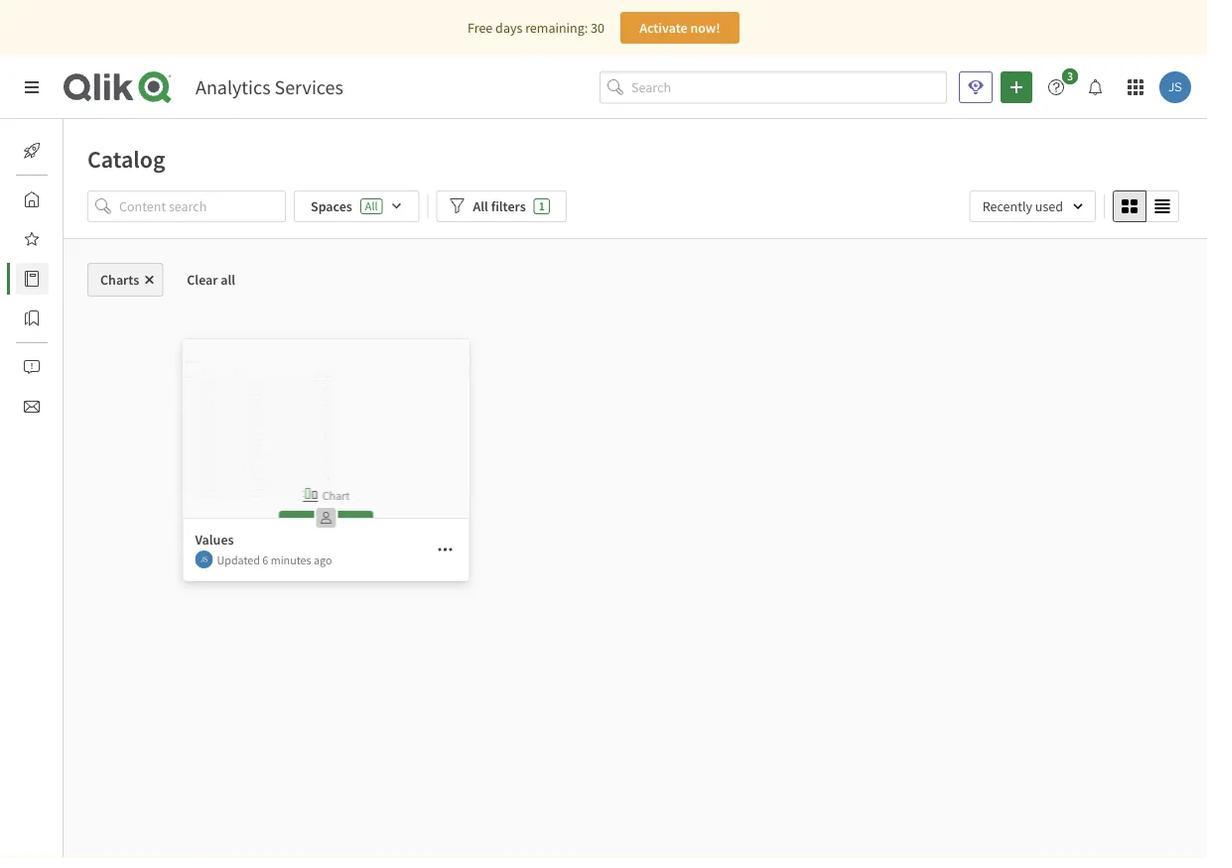 Task type: vqa. For each thing, say whether or not it's contained in the screenshot.
All for All filters
yes



Task type: locate. For each thing, give the bounding box(es) containing it.
activate now! link
[[620, 12, 740, 44]]

Search text field
[[631, 71, 947, 104]]

1 vertical spatial catalog
[[64, 270, 108, 288]]

charts
[[100, 271, 139, 289]]

home image
[[24, 192, 40, 207]]

john smith image
[[1160, 71, 1191, 103], [195, 551, 213, 569]]

recently used
[[983, 198, 1063, 215]]

0 vertical spatial john smith image
[[1160, 71, 1191, 103]]

add new image
[[1009, 79, 1025, 95]]

Recently used field
[[970, 191, 1096, 222]]

all for all
[[365, 199, 378, 214]]

searchbar element
[[600, 71, 947, 104]]

0 horizontal spatial john smith image
[[195, 551, 213, 569]]

all right "spaces"
[[365, 199, 378, 214]]

catalog right catalog icon
[[64, 270, 108, 288]]

all left filters
[[473, 198, 488, 215]]

now!
[[690, 19, 720, 37]]

minutes
[[271, 552, 311, 568]]

1
[[539, 199, 545, 214]]

3 button
[[1040, 69, 1084, 103]]

catalog inside navigation pane element
[[64, 270, 108, 288]]

analytics
[[196, 75, 271, 100]]

recently
[[983, 198, 1033, 215]]

all
[[473, 198, 488, 215], [365, 199, 378, 214]]

catalog image
[[24, 271, 40, 287]]

1 horizontal spatial john smith image
[[1160, 71, 1191, 103]]

catalog
[[87, 144, 165, 174], [64, 270, 108, 288]]

catalog up home
[[87, 144, 165, 174]]

filters
[[491, 198, 526, 215]]

0 horizontal spatial all
[[365, 199, 378, 214]]

alerts image
[[24, 359, 40, 375]]

clear all button
[[171, 263, 251, 297]]

1 horizontal spatial all
[[473, 198, 488, 215]]

catalog link
[[16, 263, 108, 295]]

collections image
[[24, 311, 40, 327]]

ask insight advisor image
[[968, 79, 984, 95]]

spaces
[[311, 198, 352, 215]]

updated
[[217, 552, 260, 568]]

charts button
[[87, 263, 163, 297]]



Task type: describe. For each thing, give the bounding box(es) containing it.
activate
[[640, 19, 688, 37]]

remaining:
[[525, 19, 588, 37]]

clear
[[187, 271, 218, 289]]

all for all filters
[[473, 198, 488, 215]]

1 vertical spatial john smith image
[[195, 551, 213, 569]]

used
[[1035, 198, 1063, 215]]

3
[[1067, 69, 1073, 84]]

navigation pane element
[[0, 127, 108, 431]]

personal element
[[310, 502, 342, 534]]

favorites image
[[24, 231, 40, 247]]

ago
[[314, 552, 332, 568]]

chart image
[[183, 340, 469, 518]]

activate now!
[[640, 19, 720, 37]]

home
[[64, 191, 99, 208]]

values
[[195, 531, 234, 549]]

switch view group
[[1113, 191, 1179, 222]]

free days remaining: 30
[[468, 19, 605, 37]]

all filters
[[473, 198, 526, 215]]

home link
[[16, 184, 99, 215]]

updated 6 minutes ago
[[217, 552, 332, 568]]

0 vertical spatial catalog
[[87, 144, 165, 174]]

30
[[591, 19, 605, 37]]

john smith element
[[195, 551, 213, 569]]

services
[[275, 75, 343, 100]]

open sidebar menu image
[[24, 79, 40, 95]]

6
[[262, 552, 268, 568]]

getting started image
[[24, 143, 40, 159]]

clear all
[[187, 271, 235, 289]]

subscriptions image
[[24, 399, 40, 415]]

more actions image
[[437, 542, 453, 558]]

all
[[221, 271, 235, 289]]

analytics services element
[[196, 75, 343, 100]]

Content search text field
[[119, 191, 286, 222]]

free
[[468, 19, 493, 37]]

days
[[496, 19, 523, 37]]

filters region
[[64, 187, 1207, 238]]

analytics services
[[196, 75, 343, 100]]



